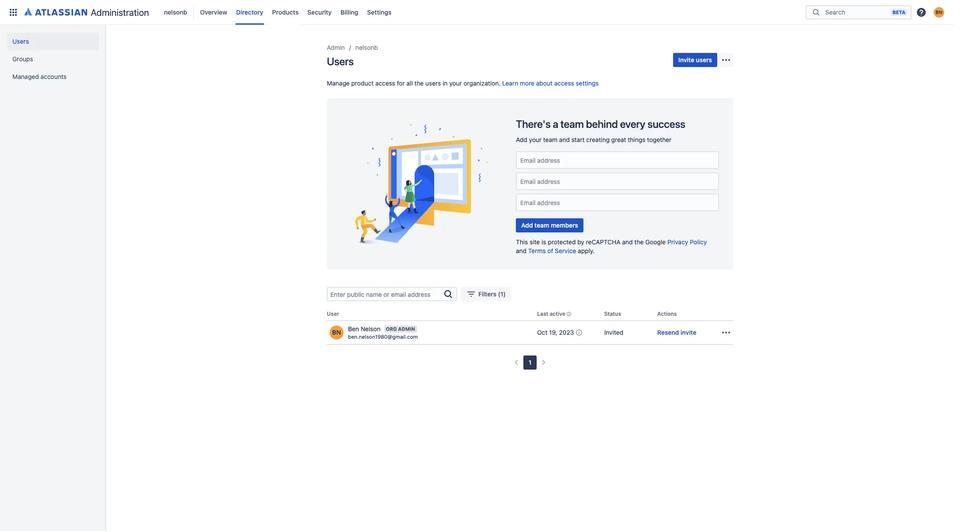 Task type: locate. For each thing, give the bounding box(es) containing it.
1 vertical spatial info image
[[574, 328, 585, 338]]

0 vertical spatial the
[[415, 80, 424, 87]]

2 vertical spatial email address email field
[[519, 199, 716, 207]]

users down admin link
[[327, 55, 354, 68]]

settings link
[[364, 5, 394, 19]]

great
[[611, 136, 626, 144]]

team up is
[[535, 222, 549, 229]]

1 horizontal spatial access
[[554, 80, 574, 87]]

add inside add team members button
[[521, 222, 533, 229]]

0 vertical spatial nelsonb
[[164, 8, 187, 16]]

your down there's
[[529, 136, 542, 144]]

1 vertical spatial team
[[543, 136, 558, 144]]

0 horizontal spatial users
[[12, 38, 29, 45]]

nelsonb right the admin
[[355, 44, 378, 51]]

appswitcher icon image
[[8, 7, 19, 17]]

1 vertical spatial nelsonb
[[355, 44, 378, 51]]

the right all
[[415, 80, 424, 87]]

and right recaptcha
[[622, 239, 633, 246]]

users inside button
[[696, 56, 712, 64]]

ben nelson
[[348, 326, 381, 333]]

administration
[[91, 7, 149, 17]]

account image
[[934, 7, 944, 17]]

users left in
[[425, 80, 441, 87]]

toggle navigation image
[[97, 35, 117, 53]]

users right invite
[[696, 56, 712, 64]]

0 vertical spatial add
[[516, 136, 527, 144]]

1 vertical spatial email address email field
[[519, 177, 716, 186]]

add
[[516, 136, 527, 144], [521, 222, 533, 229]]

users
[[12, 38, 29, 45], [327, 55, 354, 68]]

0 horizontal spatial access
[[375, 80, 395, 87]]

org
[[386, 326, 397, 332]]

1 horizontal spatial users
[[327, 55, 354, 68]]

1 horizontal spatial users
[[696, 56, 712, 64]]

0 vertical spatial email address email field
[[519, 156, 716, 165]]

invite users
[[678, 56, 712, 64]]

organization.
[[464, 80, 501, 87]]

team right a
[[561, 118, 584, 130]]

atlassian image
[[24, 6, 87, 17], [24, 6, 87, 17]]

0 vertical spatial info image
[[565, 311, 572, 318]]

1 horizontal spatial nelsonb link
[[355, 42, 378, 53]]

recaptcha
[[586, 239, 621, 246]]

Email address email field
[[519, 156, 716, 165], [519, 177, 716, 186], [519, 199, 716, 207]]

managed
[[12, 73, 39, 80]]

1 horizontal spatial and
[[559, 136, 570, 144]]

2 vertical spatial and
[[516, 247, 527, 255]]

0 horizontal spatial users
[[425, 80, 441, 87]]

user
[[327, 311, 339, 318]]

users
[[696, 56, 712, 64], [425, 80, 441, 87]]

billing link
[[338, 5, 361, 19]]

nelsonb left overview
[[164, 8, 187, 16]]

nelsonb inside the global navigation element
[[164, 8, 187, 16]]

info image up the 2023
[[565, 311, 572, 318]]

add down there's
[[516, 136, 527, 144]]

there's a team behind every success
[[516, 118, 685, 130]]

1 horizontal spatial info image
[[574, 328, 585, 338]]

nelson
[[361, 326, 381, 333]]

the
[[415, 80, 424, 87], [634, 239, 644, 246]]

your right in
[[449, 80, 462, 87]]

in
[[443, 80, 448, 87]]

invited
[[604, 329, 623, 337]]

1 email address email field from the top
[[519, 156, 716, 165]]

0 horizontal spatial info image
[[565, 311, 572, 318]]

info image
[[565, 311, 572, 318], [574, 328, 585, 338]]

team down a
[[543, 136, 558, 144]]

team inside button
[[535, 222, 549, 229]]

nelsonb link right admin link
[[355, 42, 378, 53]]

0 horizontal spatial your
[[449, 80, 462, 87]]

0 vertical spatial users
[[696, 56, 712, 64]]

privacy
[[667, 239, 688, 246]]

1 vertical spatial and
[[622, 239, 633, 246]]

0 horizontal spatial nelsonb
[[164, 8, 187, 16]]

admin link
[[327, 42, 345, 53]]

nelsonb
[[164, 8, 187, 16], [355, 44, 378, 51]]

together
[[647, 136, 672, 144]]

your
[[449, 80, 462, 87], [529, 136, 542, 144]]

success
[[648, 118, 685, 130]]

resend invite button
[[657, 329, 696, 338]]

google
[[645, 239, 666, 246]]

and down this
[[516, 247, 527, 255]]

last
[[537, 311, 548, 318]]

nelsonb link
[[161, 5, 190, 19], [355, 42, 378, 53]]

1 vertical spatial add
[[521, 222, 533, 229]]

pagination element
[[509, 356, 551, 370]]

ben
[[348, 326, 359, 333]]

1 vertical spatial the
[[634, 239, 644, 246]]

billing
[[341, 8, 358, 16]]

1
[[529, 359, 532, 367]]

and left start
[[559, 136, 570, 144]]

add up this
[[521, 222, 533, 229]]

settings
[[576, 80, 599, 87]]

resend invite
[[657, 329, 696, 337]]

0 vertical spatial nelsonb link
[[161, 5, 190, 19]]

1 button
[[523, 356, 537, 370]]

filters (1) button
[[461, 288, 511, 302]]

the left google
[[634, 239, 644, 246]]

1 horizontal spatial nelsonb
[[355, 44, 378, 51]]

access left for
[[375, 80, 395, 87]]

2 vertical spatial team
[[535, 222, 549, 229]]

members
[[551, 222, 578, 229]]

users up groups
[[12, 38, 29, 45]]

1 horizontal spatial your
[[529, 136, 542, 144]]

settings
[[367, 8, 391, 16]]

actions
[[657, 311, 677, 318]]

managed accounts link
[[7, 68, 99, 86]]

every
[[620, 118, 645, 130]]

1 vertical spatial users
[[425, 80, 441, 87]]

0 vertical spatial team
[[561, 118, 584, 130]]

oct 19, 2023
[[537, 329, 574, 337]]

1 vertical spatial users
[[327, 55, 354, 68]]

and
[[559, 136, 570, 144], [622, 239, 633, 246], [516, 247, 527, 255]]

resend
[[657, 329, 679, 337]]

1 vertical spatial your
[[529, 136, 542, 144]]

ben.nelson1980@gmail.com
[[348, 334, 418, 340]]

security link
[[305, 5, 334, 19]]

info image right the 19,
[[574, 328, 585, 338]]

add for add team members
[[521, 222, 533, 229]]

access
[[375, 80, 395, 87], [554, 80, 574, 87]]

team for behind
[[561, 118, 584, 130]]

2 horizontal spatial and
[[622, 239, 633, 246]]

access right about
[[554, 80, 574, 87]]

1 vertical spatial nelsonb link
[[355, 42, 378, 53]]

0 vertical spatial users
[[12, 38, 29, 45]]

nelsonb link left overview link in the top left of the page
[[161, 5, 190, 19]]

add your team and start creating great things together
[[516, 136, 672, 144]]

this site is protected by recaptcha and the google privacy policy and terms of service apply.
[[516, 239, 707, 255]]

1 horizontal spatial the
[[634, 239, 644, 246]]



Task type: vqa. For each thing, say whether or not it's contained in the screenshot.
the right nelsonb
yes



Task type: describe. For each thing, give the bounding box(es) containing it.
manage
[[327, 80, 350, 87]]

of
[[547, 247, 553, 255]]

nelsonb for right nelsonb link
[[355, 44, 378, 51]]

1 access from the left
[[375, 80, 395, 87]]

add for add your team and start creating great things together
[[516, 136, 527, 144]]

19,
[[549, 329, 557, 337]]

search icon image
[[811, 8, 822, 17]]

security
[[307, 8, 332, 16]]

terms of service link
[[528, 247, 576, 255]]

Enter public name or email address text field
[[328, 288, 443, 301]]

products
[[272, 8, 299, 16]]

things
[[628, 136, 646, 144]]

service
[[555, 247, 576, 255]]

beta
[[893, 9, 906, 15]]

global navigation element
[[5, 0, 806, 25]]

protected
[[548, 239, 576, 246]]

site
[[530, 239, 540, 246]]

creating
[[586, 136, 610, 144]]

overview link
[[197, 5, 230, 19]]

(1)
[[498, 291, 506, 298]]

for
[[397, 80, 405, 87]]

help icon image
[[916, 7, 927, 17]]

all
[[406, 80, 413, 87]]

info image for invited
[[574, 328, 585, 338]]

there's
[[516, 118, 551, 130]]

admin
[[398, 326, 415, 332]]

administration banner
[[0, 0, 954, 25]]

users inside 'link'
[[12, 38, 29, 45]]

search image
[[443, 289, 454, 300]]

policy
[[690, 239, 707, 246]]

products link
[[270, 5, 301, 19]]

0 vertical spatial your
[[449, 80, 462, 87]]

product
[[351, 80, 374, 87]]

org admin
[[386, 326, 415, 332]]

about
[[536, 80, 553, 87]]

last active
[[537, 311, 565, 318]]

oct
[[537, 329, 547, 337]]

invite
[[681, 329, 696, 337]]

accounts
[[41, 73, 67, 80]]

start
[[571, 136, 585, 144]]

2023
[[559, 329, 574, 337]]

by
[[577, 239, 584, 246]]

groups link
[[7, 50, 99, 68]]

0 vertical spatial and
[[559, 136, 570, 144]]

filters (1)
[[478, 291, 506, 298]]

active
[[550, 311, 565, 318]]

status
[[604, 311, 621, 318]]

groups
[[12, 55, 33, 63]]

3 email address email field from the top
[[519, 199, 716, 207]]

the inside the this site is protected by recaptcha and the google privacy policy and terms of service apply.
[[634, 239, 644, 246]]

managed accounts
[[12, 73, 67, 80]]

0 horizontal spatial and
[[516, 247, 527, 255]]

invite
[[678, 56, 694, 64]]

this
[[516, 239, 528, 246]]

info image for status
[[565, 311, 572, 318]]

administration link
[[21, 5, 153, 19]]

learn
[[502, 80, 518, 87]]

filters
[[478, 291, 496, 298]]

add team members
[[521, 222, 578, 229]]

directory
[[236, 8, 263, 16]]

nelsonb for leftmost nelsonb link
[[164, 8, 187, 16]]

apply.
[[578, 247, 595, 255]]

behind
[[586, 118, 618, 130]]

a
[[553, 118, 558, 130]]

0 horizontal spatial the
[[415, 80, 424, 87]]

directory link
[[234, 5, 266, 19]]

privacy policy link
[[667, 239, 707, 246]]

learn more about access settings link
[[502, 80, 599, 87]]

admin
[[327, 44, 345, 51]]

Search field
[[823, 4, 891, 20]]

invite users button
[[673, 53, 717, 67]]

users link
[[7, 33, 99, 50]]

manage product access for all the users in your organization. learn more about access settings
[[327, 80, 599, 87]]

terms
[[528, 247, 546, 255]]

add team members button
[[516, 219, 584, 233]]

0 horizontal spatial nelsonb link
[[161, 5, 190, 19]]

overview
[[200, 8, 227, 16]]

2 access from the left
[[554, 80, 574, 87]]

2 email address email field from the top
[[519, 177, 716, 186]]

team for and
[[543, 136, 558, 144]]

more
[[520, 80, 534, 87]]

is
[[542, 239, 546, 246]]



